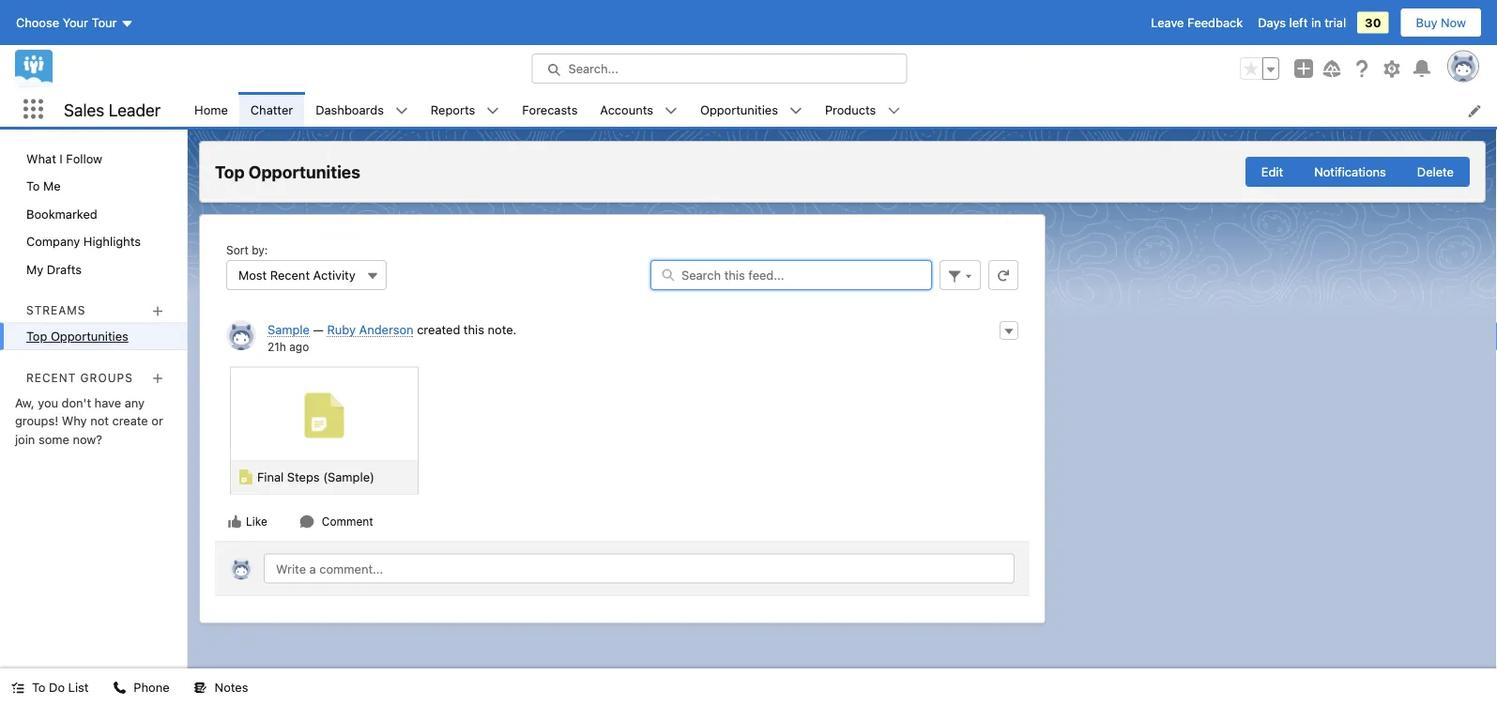 Task type: locate. For each thing, give the bounding box(es) containing it.
0 vertical spatial recent
[[270, 268, 310, 282]]

to inside 'button'
[[32, 680, 46, 694]]

1 horizontal spatial opportunities
[[249, 162, 360, 182]]

comment
[[322, 515, 373, 528]]

choose your tour
[[16, 15, 117, 30]]

join
[[15, 432, 35, 446]]

opportunities list item
[[689, 92, 814, 127]]

text default image inside to do list 'button'
[[11, 681, 24, 694]]

search... button
[[532, 54, 908, 84]]

by:
[[252, 243, 268, 256]]

text default image inside phone button
[[113, 681, 126, 694]]

0 vertical spatial to
[[26, 179, 40, 193]]

left
[[1290, 15, 1308, 30]]

aw, you don't have any groups!
[[15, 395, 145, 428]]

opportunities link
[[689, 92, 790, 127]]

highlights
[[83, 234, 141, 248]]

text default image left like
[[227, 514, 242, 529]]

days
[[1259, 15, 1286, 30]]

forecasts link
[[511, 92, 589, 127]]

1 vertical spatial recent
[[26, 371, 76, 384]]

comment button
[[298, 513, 374, 530]]

any
[[125, 395, 145, 410]]

1 vertical spatial top
[[26, 329, 47, 343]]

group
[[1241, 57, 1280, 80], [1246, 157, 1471, 187]]

to
[[26, 179, 40, 193], [32, 680, 46, 694]]

most
[[239, 268, 267, 282]]

streams link
[[26, 304, 86, 317]]

text default image
[[487, 104, 500, 117], [665, 104, 678, 117], [194, 681, 207, 694]]

sample link
[[268, 322, 310, 337]]

final steps (sample)
[[257, 470, 375, 484]]

bookmarked link
[[0, 200, 187, 228]]

—
[[313, 322, 324, 336]]

buy now
[[1417, 15, 1467, 30]]

text default image left products link on the right of the page
[[790, 104, 803, 117]]

opportunities inside list item
[[701, 102, 778, 116]]

text default image left comment
[[299, 514, 314, 529]]

choose your tour button
[[15, 8, 135, 38]]

sales leader
[[64, 99, 161, 119]]

now?
[[73, 432, 102, 446]]

recent up you
[[26, 371, 76, 384]]

text default image inside the dashboards "list item"
[[395, 104, 408, 117]]

ruby anderson image left 21h
[[226, 320, 256, 350]]

ruby anderson image
[[226, 320, 256, 350], [230, 557, 253, 580]]

i
[[60, 151, 63, 165]]

have
[[95, 395, 121, 410]]

recent right most
[[270, 268, 310, 282]]

why
[[62, 414, 87, 428]]

0 vertical spatial ruby anderson image
[[226, 320, 256, 350]]

top down home link in the top left of the page
[[215, 162, 245, 182]]

phone
[[134, 680, 170, 694]]

note.
[[488, 322, 517, 336]]

text default image right reports
[[487, 104, 500, 117]]

0 vertical spatial opportunities
[[701, 102, 778, 116]]

choose
[[16, 15, 59, 30]]

notifications
[[1315, 165, 1387, 179]]

1 vertical spatial group
[[1246, 157, 1471, 187]]

bookmarked
[[26, 207, 97, 221]]

to do list button
[[0, 669, 100, 706]]

text default image inside comment button
[[299, 514, 314, 529]]

days left in trial
[[1259, 15, 1347, 30]]

delete button
[[1402, 157, 1471, 187]]

0 vertical spatial top
[[215, 162, 245, 182]]

2 horizontal spatial text default image
[[665, 104, 678, 117]]

text default image right products
[[888, 104, 901, 117]]

1 horizontal spatial recent
[[270, 268, 310, 282]]

recent groups
[[26, 371, 133, 384]]

opportunities down streams
[[51, 329, 129, 343]]

2 vertical spatial opportunities
[[51, 329, 129, 343]]

edit
[[1262, 165, 1284, 179]]

dashboards link
[[304, 92, 395, 127]]

to left me
[[26, 179, 40, 193]]

my drafts
[[26, 262, 82, 276]]

to left do at left
[[32, 680, 46, 694]]

sample — ruby anderson created this note. 21h ago
[[268, 322, 517, 354]]

created
[[417, 322, 460, 336]]

1 vertical spatial ruby anderson image
[[230, 557, 253, 580]]

list
[[183, 92, 1498, 127]]

text default image for accounts
[[665, 104, 678, 117]]

text default image left notes
[[194, 681, 207, 694]]

21h
[[268, 340, 286, 354]]

to do list
[[32, 680, 89, 694]]

drafts
[[47, 262, 82, 276]]

ruby anderson, 21h ago element
[[215, 309, 1030, 541]]

0 horizontal spatial top
[[26, 329, 47, 343]]

text default image left do at left
[[11, 681, 24, 694]]

0 horizontal spatial recent
[[26, 371, 76, 384]]

leave feedback
[[1152, 15, 1244, 30]]

1 horizontal spatial top opportunities
[[215, 162, 360, 182]]

1 vertical spatial to
[[32, 680, 46, 694]]

accounts list item
[[589, 92, 689, 127]]

or
[[151, 414, 163, 428]]

me
[[43, 179, 61, 193]]

0 horizontal spatial text default image
[[194, 681, 207, 694]]

sort
[[226, 243, 249, 256]]

like
[[246, 515, 268, 528]]

text default image inside accounts list item
[[665, 104, 678, 117]]

1 vertical spatial top opportunities
[[26, 329, 129, 343]]

2 horizontal spatial opportunities
[[701, 102, 778, 116]]

activity
[[313, 268, 356, 282]]

top opportunities down chatter link
[[215, 162, 360, 182]]

top opportunities
[[215, 162, 360, 182], [26, 329, 129, 343]]

text default image left reports link
[[395, 104, 408, 117]]

steps
[[287, 470, 320, 484]]

sort by:
[[226, 243, 268, 256]]

text default image
[[395, 104, 408, 117], [790, 104, 803, 117], [888, 104, 901, 117], [227, 514, 242, 529], [299, 514, 314, 529], [11, 681, 24, 694], [113, 681, 126, 694]]

trial
[[1325, 15, 1347, 30]]

1 vertical spatial opportunities
[[249, 162, 360, 182]]

recent
[[270, 268, 310, 282], [26, 371, 76, 384]]

do
[[49, 680, 65, 694]]

forecasts
[[522, 102, 578, 116]]

top
[[215, 162, 245, 182], [26, 329, 47, 343]]

create
[[112, 414, 148, 428]]

my
[[26, 262, 43, 276]]

your
[[63, 15, 88, 30]]

top opportunities down streams
[[26, 329, 129, 343]]

top down streams link at the left top of the page
[[26, 329, 47, 343]]

opportunities
[[701, 102, 778, 116], [249, 162, 360, 182], [51, 329, 129, 343]]

opportunities down search... button
[[701, 102, 778, 116]]

0 vertical spatial top opportunities
[[215, 162, 360, 182]]

text default image left phone
[[113, 681, 126, 694]]

text default image inside opportunities list item
[[790, 104, 803, 117]]

ruby anderson link
[[327, 322, 414, 337]]

follow
[[66, 151, 102, 165]]

text default image right accounts
[[665, 104, 678, 117]]

ruby anderson image down like button
[[230, 557, 253, 580]]

products link
[[814, 92, 888, 127]]

text default image inside like button
[[227, 514, 242, 529]]

opportunities down chatter link
[[249, 162, 360, 182]]

text default image inside reports list item
[[487, 104, 500, 117]]

recent groups link
[[26, 371, 133, 384]]

1 horizontal spatial text default image
[[487, 104, 500, 117]]

group containing edit
[[1246, 157, 1471, 187]]



Task type: vqa. For each thing, say whether or not it's contained in the screenshot.
the bottommost text default icon
no



Task type: describe. For each thing, give the bounding box(es) containing it.
search...
[[569, 62, 619, 76]]

leave feedback link
[[1152, 15, 1244, 30]]

list
[[68, 680, 89, 694]]

company highlights
[[26, 234, 141, 248]]

buy
[[1417, 15, 1438, 30]]

to me link
[[0, 172, 187, 200]]

why not create or join some now?
[[15, 414, 163, 446]]

company highlights link
[[0, 228, 187, 255]]

home
[[194, 102, 228, 116]]

home link
[[183, 92, 239, 127]]

notes
[[215, 680, 248, 694]]

sample
[[268, 322, 310, 336]]

to for to do list
[[32, 680, 46, 694]]

my drafts link
[[0, 255, 187, 283]]

what i follow link
[[0, 145, 187, 172]]

accounts link
[[589, 92, 665, 127]]

notes button
[[183, 669, 260, 706]]

in
[[1312, 15, 1322, 30]]

0 vertical spatial group
[[1241, 57, 1280, 80]]

text default image inside notes button
[[194, 681, 207, 694]]

groups
[[80, 371, 133, 384]]

final
[[257, 470, 284, 484]]

streams
[[26, 304, 86, 317]]

notifications button
[[1299, 157, 1403, 187]]

what
[[26, 151, 56, 165]]

Sort by: button
[[226, 260, 387, 290]]

list containing home
[[183, 92, 1498, 127]]

reports list item
[[420, 92, 511, 127]]

edit button
[[1246, 157, 1300, 187]]

(sample)
[[323, 470, 375, 484]]

aw,
[[15, 395, 34, 410]]

0 horizontal spatial opportunities
[[51, 329, 129, 343]]

now
[[1442, 15, 1467, 30]]

Search this feed... search field
[[651, 260, 932, 290]]

leave
[[1152, 15, 1185, 30]]

leader
[[109, 99, 161, 119]]

anderson
[[359, 322, 414, 336]]

text default image for reports
[[487, 104, 500, 117]]

to for to me
[[26, 179, 40, 193]]

some
[[38, 432, 69, 446]]

21h ago link
[[268, 340, 309, 354]]

0 horizontal spatial top opportunities
[[26, 329, 129, 343]]

like button
[[226, 513, 268, 530]]

dashboards list item
[[304, 92, 420, 127]]

accounts
[[600, 102, 654, 116]]

recent inside sort by:, most recent activity button
[[270, 268, 310, 282]]

text default image inside products list item
[[888, 104, 901, 117]]

don't
[[62, 395, 91, 410]]

most recent activity
[[239, 268, 356, 282]]

chatter link
[[239, 92, 304, 127]]

groups!
[[15, 414, 58, 428]]

ago
[[289, 340, 309, 354]]

you
[[38, 395, 58, 410]]

this
[[464, 322, 485, 336]]

ruby
[[327, 322, 356, 336]]

buy now button
[[1401, 8, 1483, 38]]

top opportunities link
[[0, 323, 187, 350]]

tour
[[92, 15, 117, 30]]

products list item
[[814, 92, 912, 127]]

feedback
[[1188, 15, 1244, 30]]

to me
[[26, 179, 61, 193]]

sales
[[64, 99, 104, 119]]

delete
[[1418, 165, 1455, 179]]

products
[[825, 102, 877, 116]]

chatter
[[251, 102, 293, 116]]

reports link
[[420, 92, 487, 127]]

1 horizontal spatial top
[[215, 162, 245, 182]]

Write a comment... text field
[[264, 554, 1015, 584]]

reports
[[431, 102, 475, 116]]

phone button
[[102, 669, 181, 706]]

dashboards
[[316, 102, 384, 116]]

what i follow
[[26, 151, 102, 165]]



